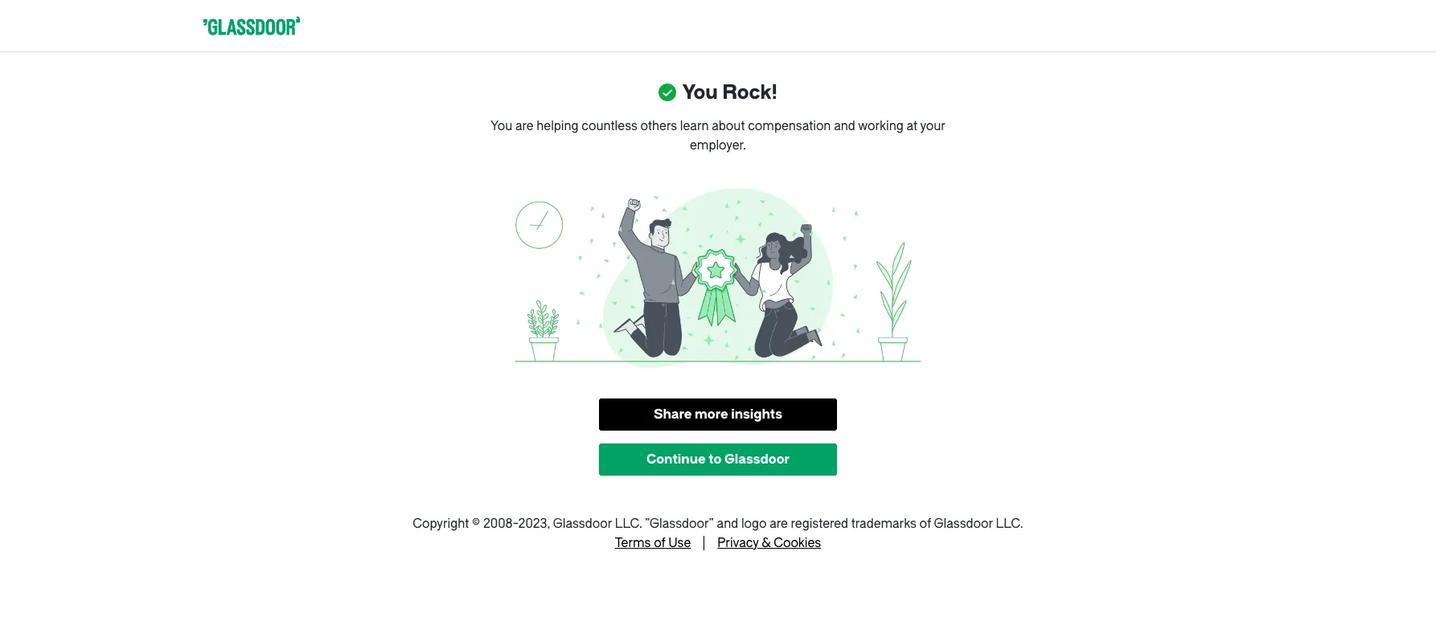 Task type: vqa. For each thing, say whether or not it's contained in the screenshot.
the "Glassdoor"
yes



Task type: describe. For each thing, give the bounding box(es) containing it.
terms of use
[[615, 536, 691, 551]]

continue to glassdoor button
[[599, 444, 837, 476]]

about
[[712, 119, 745, 134]]

privacy & cookies link
[[718, 536, 822, 551]]

continue
[[647, 452, 706, 467]]

to
[[709, 452, 722, 467]]

rock!
[[723, 81, 778, 104]]

are inside you are helping countless others learn about compensation and working at your employer.
[[516, 119, 534, 134]]

and inside you are helping countless others learn about compensation and working at your employer.
[[834, 119, 856, 134]]

you rock!
[[683, 81, 778, 104]]

terms
[[615, 536, 651, 551]]

privacy
[[718, 536, 759, 551]]

1 vertical spatial of
[[654, 536, 666, 551]]

working
[[859, 119, 904, 134]]

you are helping countless others learn about compensation and working at your employer.
[[491, 119, 946, 153]]

logo
[[742, 517, 767, 532]]

©
[[472, 517, 480, 532]]

continue to glassdoor
[[647, 452, 790, 467]]

share more insights link
[[599, 399, 837, 431]]

at
[[907, 119, 918, 134]]

use
[[669, 536, 691, 551]]

copyright © 2008-2023, glassdoor llc. "glassdoor" and logo are registered trademarks of glassdoor llc.
[[413, 517, 1024, 532]]

2 horizontal spatial glassdoor
[[935, 517, 993, 532]]

0 horizontal spatial glassdoor
[[553, 517, 612, 532]]

you for you are helping countless others learn about compensation and working at your employer.
[[491, 119, 513, 134]]



Task type: locate. For each thing, give the bounding box(es) containing it.
and up privacy
[[717, 517, 739, 532]]

copyright
[[413, 517, 469, 532]]

&
[[762, 536, 771, 551]]

2023,
[[519, 517, 550, 532]]

of right trademarks at the right of the page
[[920, 517, 932, 532]]

privacy & cookies
[[718, 536, 822, 551]]

learn
[[681, 119, 709, 134]]

more
[[695, 407, 729, 422]]

1 horizontal spatial llc.
[[996, 517, 1024, 532]]

are left helping
[[516, 119, 534, 134]]

glassdoor right 2023,
[[553, 517, 612, 532]]

2008-
[[483, 517, 519, 532]]

countless
[[582, 119, 638, 134]]

terms of use link
[[615, 536, 691, 551]]

share more insights
[[654, 407, 783, 422]]

employer.
[[690, 138, 747, 153]]

0 vertical spatial of
[[920, 517, 932, 532]]

"glassdoor"
[[645, 517, 714, 532]]

are
[[516, 119, 534, 134], [770, 517, 788, 532]]

0 horizontal spatial and
[[717, 517, 739, 532]]

share
[[654, 407, 692, 422]]

your
[[921, 119, 946, 134]]

1 horizontal spatial of
[[920, 517, 932, 532]]

glassdoor
[[725, 452, 790, 467], [553, 517, 612, 532], [935, 517, 993, 532]]

glassdoor right trademarks at the right of the page
[[935, 517, 993, 532]]

2 llc. from the left
[[996, 517, 1024, 532]]

and
[[834, 119, 856, 134], [717, 517, 739, 532]]

you up learn
[[683, 81, 718, 104]]

insights
[[731, 407, 783, 422]]

1 llc. from the left
[[615, 517, 642, 532]]

llc.
[[615, 517, 642, 532], [996, 517, 1024, 532]]

helping
[[537, 119, 579, 134]]

compensation
[[748, 119, 831, 134]]

glassdoor inside button
[[725, 452, 790, 467]]

0 horizontal spatial you
[[491, 119, 513, 134]]

1 horizontal spatial you
[[683, 81, 718, 104]]

you for you rock!
[[683, 81, 718, 104]]

you inside you are helping countless others learn about compensation and working at your employer.
[[491, 119, 513, 134]]

others
[[641, 119, 678, 134]]

of
[[920, 517, 932, 532], [654, 536, 666, 551]]

1 vertical spatial are
[[770, 517, 788, 532]]

are up privacy & cookies link on the bottom of the page
[[770, 517, 788, 532]]

1 horizontal spatial glassdoor
[[725, 452, 790, 467]]

trademarks
[[852, 517, 917, 532]]

1 vertical spatial and
[[717, 517, 739, 532]]

0 vertical spatial and
[[834, 119, 856, 134]]

registered
[[791, 517, 849, 532]]

0 vertical spatial are
[[516, 119, 534, 134]]

0 horizontal spatial llc.
[[615, 517, 642, 532]]

you left helping
[[491, 119, 513, 134]]

and left working
[[834, 119, 856, 134]]

cookies
[[774, 536, 822, 551]]

1 horizontal spatial and
[[834, 119, 856, 134]]

1 horizontal spatial are
[[770, 517, 788, 532]]

0 horizontal spatial are
[[516, 119, 534, 134]]

0 horizontal spatial of
[[654, 536, 666, 551]]

glassdoor right 'to'
[[725, 452, 790, 467]]

you
[[683, 81, 718, 104], [491, 119, 513, 134]]

0 vertical spatial you
[[683, 81, 718, 104]]

1 vertical spatial you
[[491, 119, 513, 134]]

of left use
[[654, 536, 666, 551]]



